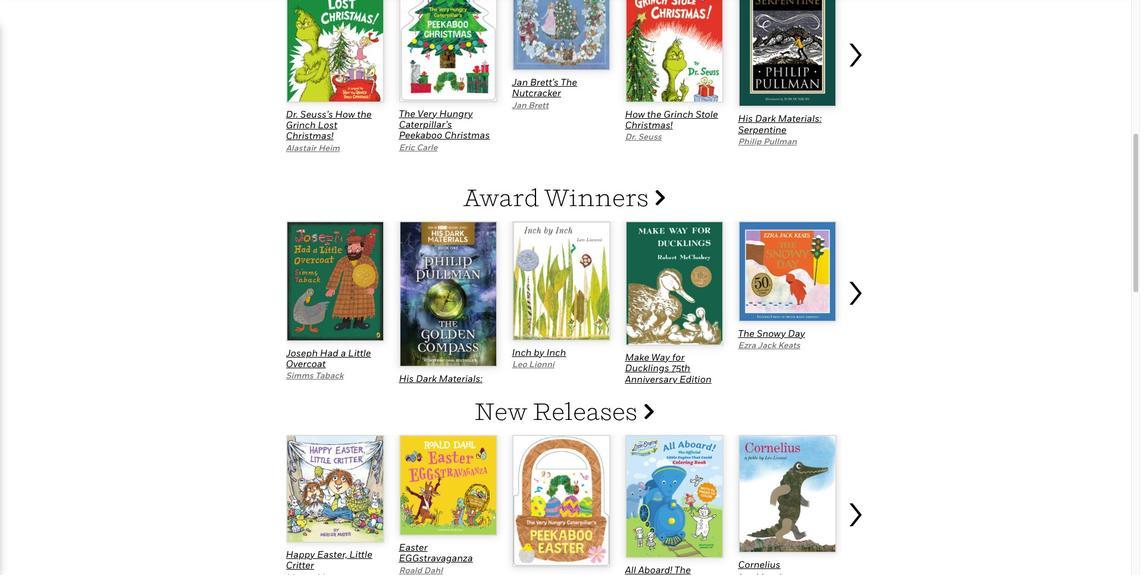 Task type: vqa. For each thing, say whether or not it's contained in the screenshot.
House
no



Task type: locate. For each thing, give the bounding box(es) containing it.
little inside 'joseph had a little overcoat simms taback'
[[348, 347, 371, 359]]

dark up the compass
[[416, 373, 437, 385]]

1 jan from the top
[[512, 76, 528, 88]]

2 the from the left
[[647, 108, 661, 120]]

the up ezra
[[738, 328, 754, 340]]

0 vertical spatial little
[[348, 347, 371, 359]]

inch by inch image
[[512, 221, 610, 341]]

0 horizontal spatial his
[[399, 373, 414, 385]]

his dark materials: the golden compass (hbo tie- in edition) link
[[399, 373, 486, 418]]

little inside happy easter, little critter
[[349, 549, 372, 561]]

little right easter,
[[349, 549, 372, 561]]

simms taback link
[[286, 371, 344, 381]]

0 horizontal spatial materials:
[[439, 373, 482, 385]]

easter,
[[317, 549, 347, 561]]

cornelius image
[[738, 435, 836, 554]]

1 horizontal spatial dark
[[755, 113, 776, 125]]

christmas! up alastair heim link
[[286, 130, 333, 142]]

anniversary
[[625, 373, 677, 385]]

his inside his dark materials: the golden compass (hbo tie- in edition)
[[399, 373, 414, 385]]

his up the compass
[[399, 373, 414, 385]]

dark
[[755, 113, 776, 125], [416, 373, 437, 385]]

by
[[534, 347, 544, 359]]

how up dr. seuss link
[[625, 108, 645, 120]]

a
[[341, 347, 346, 359]]

way
[[651, 352, 670, 363]]

new releases link
[[474, 397, 654, 426]]

› link
[[845, 15, 869, 170], [845, 254, 869, 384], [845, 476, 869, 576]]

cornelius
[[738, 559, 780, 571]]

the right lost at the top of page
[[357, 108, 372, 120]]

the right the brett's
[[561, 76, 577, 88]]

the
[[357, 108, 372, 120], [647, 108, 661, 120]]

his up 'philip'
[[738, 113, 753, 125]]

philip
[[738, 136, 761, 146]]

jan brett's the nutcracker image
[[512, 0, 610, 71]]

1 horizontal spatial dr.
[[625, 132, 636, 142]]

dr. left seuss's
[[286, 108, 298, 120]]

› link for new releases
[[845, 476, 869, 576]]

0 vertical spatial ›
[[845, 20, 865, 77]]

inch up leo
[[512, 347, 532, 359]]

1 vertical spatial ›
[[845, 259, 865, 316]]

the snowy day link
[[738, 328, 805, 340]]

materials: inside his dark materials: the golden compass (hbo tie- in edition)
[[439, 373, 482, 385]]

jan brett's the nutcracker jan brett
[[512, 76, 577, 110]]

happy easter, little critter
[[286, 549, 372, 572]]

in
[[399, 406, 408, 418]]

materials: up pullman
[[778, 113, 822, 125]]

1 vertical spatial › link
[[845, 254, 869, 384]]

philip pullman link
[[738, 136, 797, 146]]

simms
[[286, 371, 313, 381]]

roald dahl link
[[399, 566, 443, 576]]

his for serpentine
[[738, 113, 753, 125]]

0 horizontal spatial dark
[[416, 373, 437, 385]]

little right 'a'
[[348, 347, 371, 359]]

easter
[[399, 542, 427, 554]]

christmas
[[444, 129, 490, 141]]

critter
[[286, 560, 314, 572]]

his
[[738, 113, 753, 125], [399, 373, 414, 385]]

christmas! up seuss
[[625, 119, 673, 131]]

materials: inside his dark materials: serpentine philip pullman
[[778, 113, 822, 125]]

jan left "brett"
[[512, 100, 526, 110]]

1 horizontal spatial his
[[738, 113, 753, 125]]

1 horizontal spatial christmas!
[[625, 119, 673, 131]]

dark for golden
[[416, 373, 437, 385]]

75th
[[671, 362, 690, 374]]

inch
[[512, 347, 532, 359], [546, 347, 566, 359]]

easter eggstravaganza link
[[399, 542, 473, 565]]

dark inside his dark materials: serpentine philip pullman
[[755, 113, 776, 125]]

1 vertical spatial materials:
[[439, 373, 482, 385]]

leo lionni link
[[512, 359, 554, 370]]

dr. seuss's how the grinch lost christmas! image
[[286, 0, 384, 103]]

carle
[[417, 142, 438, 152]]

› link for award winners
[[845, 254, 869, 384]]

3 › link from the top
[[845, 476, 869, 576]]

inch by inch leo lionni
[[512, 347, 566, 370]]

easter eggstravaganza roald dahl
[[399, 542, 473, 576]]

the up seuss
[[647, 108, 661, 120]]

2 vertical spatial › link
[[845, 476, 869, 576]]

alastair heim link
[[286, 143, 340, 153]]

dark up philip pullman link
[[755, 113, 776, 125]]

0 vertical spatial jan
[[512, 76, 528, 88]]

3 › from the top
[[845, 481, 865, 538]]

1 vertical spatial jan
[[512, 100, 526, 110]]

1 vertical spatial his
[[399, 373, 414, 385]]

2 › from the top
[[845, 259, 865, 316]]

1 horizontal spatial how
[[625, 108, 645, 120]]

1 horizontal spatial materials:
[[778, 113, 822, 125]]

how right seuss's
[[335, 108, 355, 120]]

0 horizontal spatial how
[[335, 108, 355, 120]]

materials: for pullman
[[778, 113, 822, 125]]

0 horizontal spatial christmas!
[[286, 130, 333, 142]]

1 › link from the top
[[845, 15, 869, 170]]

1 vertical spatial little
[[349, 549, 372, 561]]

1 the from the left
[[357, 108, 372, 120]]

materials:
[[778, 113, 822, 125], [439, 373, 482, 385]]

(hbo
[[442, 395, 467, 407]]

1 horizontal spatial the
[[647, 108, 661, 120]]

how
[[335, 108, 355, 120], [625, 108, 645, 120]]

heim
[[318, 143, 340, 153]]

his dark materials: serpentine philip pullman
[[738, 113, 822, 146]]

jan
[[512, 76, 528, 88], [512, 100, 526, 110]]

winners
[[544, 183, 649, 212]]

how inside dr. seuss's how the grinch lost christmas! alastair heim
[[335, 108, 355, 120]]

2 jan from the top
[[512, 100, 526, 110]]

brett's
[[530, 76, 559, 88]]

2 how from the left
[[625, 108, 645, 120]]

eggstravaganza
[[399, 553, 473, 565]]

dark inside his dark materials: the golden compass (hbo tie- in edition)
[[416, 373, 437, 385]]

overcoat
[[286, 358, 326, 370]]

joseph had a little overcoat link
[[286, 347, 371, 370]]

0 vertical spatial › link
[[845, 15, 869, 170]]

the left very
[[399, 107, 415, 119]]

grinch
[[664, 108, 693, 120], [286, 119, 316, 131]]

all aboard! the official little engine that could coloring book image
[[625, 435, 723, 559]]

cornelius link
[[738, 559, 780, 571]]

dahl
[[424, 566, 443, 576]]

dr. left seuss
[[625, 132, 636, 142]]

his for the
[[399, 373, 414, 385]]

jack
[[758, 340, 776, 351]]

make
[[625, 352, 649, 363]]

inch right by
[[546, 347, 566, 359]]

2 › link from the top
[[845, 254, 869, 384]]

0 vertical spatial his
[[738, 113, 753, 125]]

little
[[348, 347, 371, 359], [349, 549, 372, 561]]

the very hungry caterpillar's peekaboo christmas link
[[399, 107, 490, 141]]

1 horizontal spatial inch
[[546, 347, 566, 359]]

jan brett link
[[512, 100, 548, 110]]

inch by inch link
[[512, 347, 566, 359]]

0 horizontal spatial inch
[[512, 347, 532, 359]]

the inside his dark materials: the golden compass (hbo tie- in edition)
[[399, 384, 415, 396]]

the up "in"
[[399, 384, 415, 396]]

1 horizontal spatial grinch
[[664, 108, 693, 120]]

0 vertical spatial materials:
[[778, 113, 822, 125]]

very
[[417, 107, 437, 119]]

the inside the very hungry caterpillar's peekaboo christmas eric carle
[[399, 107, 415, 119]]

ezra jack keats link
[[738, 340, 800, 351]]

1 vertical spatial dark
[[416, 373, 437, 385]]

christmas! inside "how the grinch stole christmas! dr. seuss"
[[625, 119, 673, 131]]

jan left the brett's
[[512, 76, 528, 88]]

leo
[[512, 359, 527, 370]]

materials: up (hbo
[[439, 373, 482, 385]]

1 vertical spatial dr.
[[625, 132, 636, 142]]

1 inch from the left
[[512, 347, 532, 359]]

0 horizontal spatial grinch
[[286, 119, 316, 131]]

›
[[845, 20, 865, 77], [845, 259, 865, 316], [845, 481, 865, 538]]

grinch left stole
[[664, 108, 693, 120]]

christmas!
[[625, 119, 673, 131], [286, 130, 333, 142]]

happy easter, little critter image
[[286, 435, 384, 544]]

0 horizontal spatial the
[[357, 108, 372, 120]]

edition
[[680, 373, 711, 385]]

dr. seuss's how the grinch lost christmas! link
[[286, 108, 372, 142]]

2 vertical spatial ›
[[845, 481, 865, 538]]

the snowy day image
[[738, 221, 836, 322]]

0 vertical spatial dark
[[755, 113, 776, 125]]

grinch up alastair
[[286, 119, 316, 131]]

make way for ducklings 75th anniversary edition
[[625, 352, 711, 385]]

the
[[561, 76, 577, 88], [399, 107, 415, 119], [738, 328, 754, 340], [399, 384, 415, 396]]

his inside his dark materials: serpentine philip pullman
[[738, 113, 753, 125]]

0 horizontal spatial dr.
[[286, 108, 298, 120]]

1 how from the left
[[335, 108, 355, 120]]

seuss's
[[300, 108, 333, 120]]

releases
[[532, 397, 637, 426]]

0 vertical spatial dr.
[[286, 108, 298, 120]]



Task type: describe. For each thing, give the bounding box(es) containing it.
new
[[474, 397, 528, 426]]

nutcracker
[[512, 87, 561, 99]]

award winners
[[463, 183, 654, 212]]

› for new releases
[[845, 481, 865, 538]]

golden
[[417, 384, 449, 396]]

had
[[320, 347, 338, 359]]

ezra
[[738, 340, 756, 351]]

the inside the snowy day ezra jack keats
[[738, 328, 754, 340]]

compass
[[399, 395, 440, 407]]

his dark materials: serpentine link
[[738, 113, 822, 136]]

pullman
[[763, 136, 797, 146]]

award
[[463, 183, 539, 212]]

the very hungry caterpillar's peekaboo easter image
[[512, 435, 610, 568]]

ducklings
[[625, 362, 669, 374]]

1 › from the top
[[845, 20, 865, 77]]

the inside "jan brett's the nutcracker jan brett"
[[561, 76, 577, 88]]

jan brett's the nutcracker link
[[512, 76, 577, 99]]

lost
[[318, 119, 337, 131]]

dr. inside dr. seuss's how the grinch lost christmas! alastair heim
[[286, 108, 298, 120]]

easter eggstravaganza image
[[399, 435, 497, 537]]

dr. inside "how the grinch stole christmas! dr. seuss"
[[625, 132, 636, 142]]

the inside "how the grinch stole christmas! dr. seuss"
[[647, 108, 661, 120]]

serpentine
[[738, 124, 786, 136]]

eric carle link
[[399, 142, 438, 152]]

his dark materials: serpentine image
[[738, 0, 836, 107]]

grinch inside "how the grinch stole christmas! dr. seuss"
[[664, 108, 693, 120]]

award winners link
[[463, 183, 665, 212]]

how the grinch stole christmas! dr. seuss
[[625, 108, 718, 142]]

hungry
[[439, 107, 473, 119]]

the snowy day ezra jack keats
[[738, 328, 805, 351]]

roald
[[399, 566, 422, 576]]

brett
[[528, 100, 548, 110]]

2 inch from the left
[[546, 347, 566, 359]]

joseph had a little overcoat image
[[286, 221, 384, 342]]

joseph had a little overcoat simms taback
[[286, 347, 371, 381]]

dr. seuss link
[[625, 132, 662, 142]]

happy easter, little critter link
[[286, 549, 372, 572]]

materials: for compass
[[439, 373, 482, 385]]

alastair
[[286, 143, 316, 153]]

make way for ducklings 75th anniversary edition link
[[625, 352, 711, 385]]

› for award winners
[[845, 259, 865, 316]]

keats
[[778, 340, 800, 351]]

christmas! inside dr. seuss's how the grinch lost christmas! alastair heim
[[286, 130, 333, 142]]

peekaboo
[[399, 129, 442, 141]]

stole
[[696, 108, 718, 120]]

grinch inside dr. seuss's how the grinch lost christmas! alastair heim
[[286, 119, 316, 131]]

his dark materials: the golden compass (hbo tie-in edition) image
[[399, 221, 497, 368]]

the very hungry caterpillar's peekaboo christmas image
[[399, 0, 497, 102]]

his dark materials: the golden compass (hbo tie- in edition)
[[399, 373, 486, 418]]

caterpillar's
[[399, 118, 452, 130]]

dr. seuss's how the grinch lost christmas! alastair heim
[[286, 108, 372, 153]]

the inside dr. seuss's how the grinch lost christmas! alastair heim
[[357, 108, 372, 120]]

tie-
[[469, 395, 486, 407]]

for
[[672, 352, 685, 363]]

taback
[[315, 371, 344, 381]]

how the grinch stole christmas! link
[[625, 108, 718, 131]]

joseph
[[286, 347, 318, 359]]

snowy
[[757, 328, 786, 340]]

make way for ducklings 75th anniversary edition image
[[625, 221, 723, 346]]

seuss
[[638, 132, 662, 142]]

dark for philip
[[755, 113, 776, 125]]

how inside "how the grinch stole christmas! dr. seuss"
[[625, 108, 645, 120]]

how the grinch stole christmas! image
[[625, 0, 723, 103]]

happy
[[286, 549, 315, 561]]

day
[[788, 328, 805, 340]]

the very hungry caterpillar's peekaboo christmas eric carle
[[399, 107, 490, 152]]

eric
[[399, 142, 415, 152]]

new releases
[[474, 397, 642, 426]]

edition)
[[410, 406, 445, 418]]

lionni
[[529, 359, 554, 370]]



